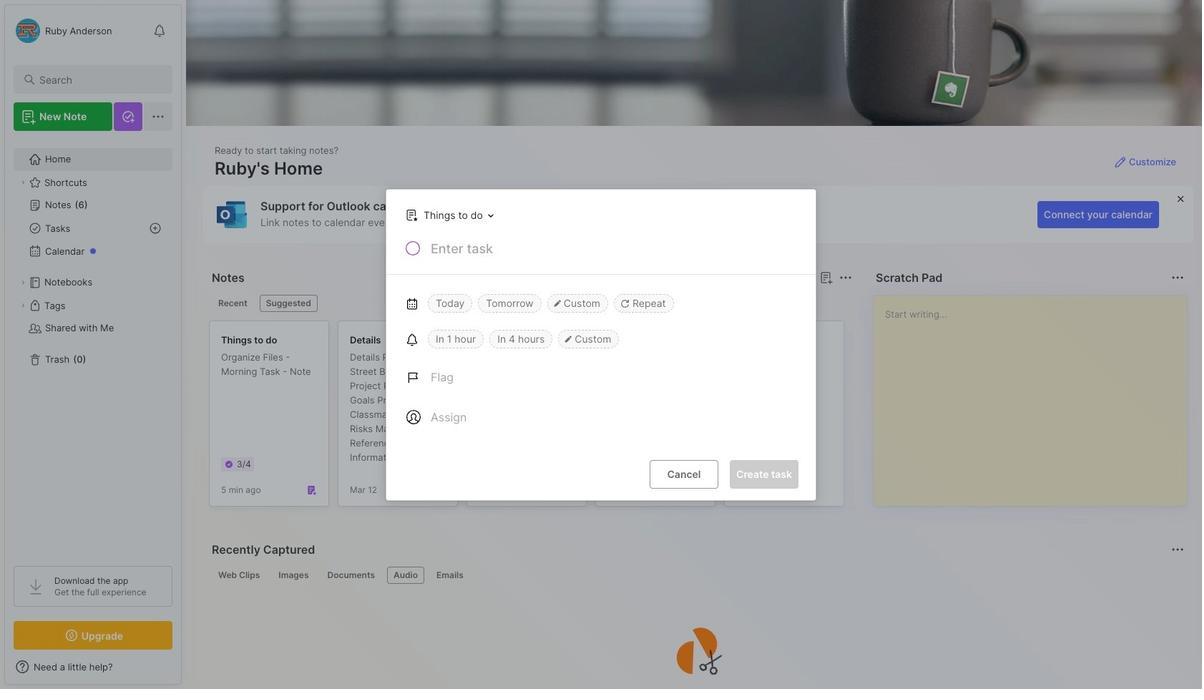 Task type: vqa. For each thing, say whether or not it's contained in the screenshot.
Normal text
no



Task type: describe. For each thing, give the bounding box(es) containing it.
1 tab list from the top
[[212, 295, 851, 312]]

Start writing… text field
[[886, 296, 1187, 495]]

2 tab list from the top
[[212, 567, 1183, 584]]

none search field inside main element
[[39, 71, 160, 88]]



Task type: locate. For each thing, give the bounding box(es) containing it.
row group
[[209, 321, 1111, 516]]

expand tags image
[[19, 301, 27, 310]]

None search field
[[39, 71, 160, 88]]

Enter task text field
[[430, 240, 799, 264]]

1 thumbnail image from the left
[[608, 420, 662, 475]]

Go to note or move task field
[[399, 204, 499, 225]]

tree inside main element
[[5, 140, 181, 553]]

2 thumbnail image from the left
[[737, 420, 791, 475]]

tab
[[212, 295, 254, 312], [260, 295, 318, 312], [212, 567, 267, 584], [272, 567, 315, 584], [321, 567, 382, 584], [387, 567, 425, 584], [430, 567, 470, 584]]

expand notebooks image
[[19, 279, 27, 287]]

Search text field
[[39, 73, 160, 87]]

main element
[[0, 0, 186, 690]]

0 horizontal spatial thumbnail image
[[608, 420, 662, 475]]

0 vertical spatial tab list
[[212, 295, 851, 312]]

1 vertical spatial tab list
[[212, 567, 1183, 584]]

thumbnail image
[[608, 420, 662, 475], [737, 420, 791, 475]]

tree
[[5, 140, 181, 553]]

1 horizontal spatial thumbnail image
[[737, 420, 791, 475]]

tab list
[[212, 295, 851, 312], [212, 567, 1183, 584]]



